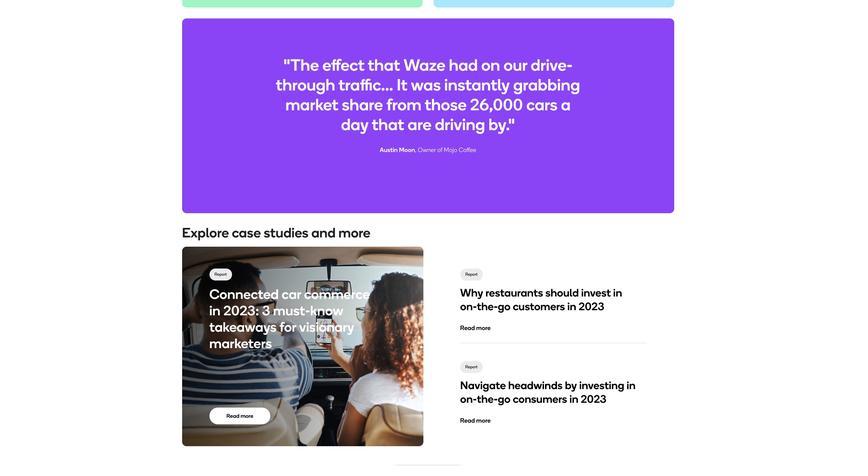 Task type: locate. For each thing, give the bounding box(es) containing it.
report up why on the bottom
[[466, 272, 478, 277]]

1 go from the top
[[498, 300, 511, 313]]

report for connected car commerce in 2023: 3 must-know takeaways for visionary marketers
[[215, 272, 227, 277]]

moon
[[399, 146, 415, 154]]

owner
[[418, 146, 436, 154]]

by."
[[489, 115, 516, 134]]

connected
[[209, 286, 279, 303]]

the- down navigate
[[477, 393, 498, 406]]

restaurants
[[486, 287, 544, 300]]

report up navigate
[[466, 365, 478, 370]]

read more inside button
[[227, 413, 253, 420]]

read more for navigate headwinds by investing in on-the-go consumers in 2023
[[461, 417, 491, 425]]

read for why restaurants should invest in on-the-go customers in 2023
[[461, 325, 475, 332]]

on- inside why restaurants should invest in on-the-go customers in 2023
[[461, 300, 477, 313]]

report
[[215, 272, 227, 277], [466, 272, 478, 277], [466, 365, 478, 370]]

are
[[408, 115, 432, 134]]

read more
[[461, 325, 491, 332], [227, 413, 253, 420], [461, 417, 491, 425]]

read more button
[[209, 408, 271, 425]]

go
[[498, 300, 511, 313], [498, 393, 511, 406]]

2 the- from the top
[[477, 393, 498, 406]]

our
[[504, 55, 528, 75]]

read for navigate headwinds by investing in on-the-go consumers in 2023
[[461, 417, 475, 425]]

the- inside why restaurants should invest in on-the-go customers in 2023
[[477, 300, 498, 313]]

the-
[[477, 300, 498, 313], [477, 393, 498, 406]]

2023
[[579, 300, 605, 313], [581, 393, 607, 406]]

2023 inside why restaurants should invest in on-the-go customers in 2023
[[579, 300, 605, 313]]

visionary
[[299, 319, 355, 336]]

it
[[397, 75, 408, 95]]

more inside button
[[241, 413, 253, 420]]

"the effect that waze had on our drive- through traffic... it was instantly grabbing market share from those 26,000 cars a day that are driving by."
[[276, 55, 581, 134]]

that
[[368, 55, 400, 75], [372, 115, 405, 134]]

2023:
[[224, 303, 259, 319]]

on-
[[461, 300, 477, 313], [461, 393, 477, 406]]

2023 down invest
[[579, 300, 605, 313]]

2 go from the top
[[498, 393, 511, 406]]

go for consumers
[[498, 393, 511, 406]]

go inside why restaurants should invest in on-the-go customers in 2023
[[498, 300, 511, 313]]

2023 for investing
[[581, 393, 607, 406]]

takeaways
[[209, 319, 277, 336]]

navigate
[[461, 379, 506, 392]]

1 on- from the top
[[461, 300, 477, 313]]

on- down navigate
[[461, 393, 477, 406]]

explore
[[182, 225, 229, 241]]

2023 down investing
[[581, 393, 607, 406]]

go inside navigate headwinds by investing in on-the-go consumers in 2023
[[498, 393, 511, 406]]

0 vertical spatial the-
[[477, 300, 498, 313]]

more
[[339, 225, 371, 241], [477, 325, 491, 332], [241, 413, 253, 420], [477, 417, 491, 425]]

0 vertical spatial on-
[[461, 300, 477, 313]]

0 vertical spatial go
[[498, 300, 511, 313]]

case
[[232, 225, 261, 241]]

from
[[387, 95, 422, 115]]

read inside button
[[227, 413, 240, 420]]

in
[[614, 287, 623, 300], [568, 300, 577, 313], [209, 303, 221, 319], [627, 379, 636, 392], [570, 393, 579, 406]]

studies
[[264, 225, 309, 241]]

go down 'restaurants'
[[498, 300, 511, 313]]

a
[[561, 95, 571, 115]]

1 vertical spatial that
[[372, 115, 405, 134]]

0 vertical spatial 2023
[[579, 300, 605, 313]]

go for customers
[[498, 300, 511, 313]]

by
[[565, 379, 577, 392]]

read
[[461, 325, 475, 332], [227, 413, 240, 420], [461, 417, 475, 425]]

grabbing
[[514, 75, 581, 95]]

for
[[280, 319, 296, 336]]

in right invest
[[614, 287, 623, 300]]

on- inside navigate headwinds by investing in on-the-go consumers in 2023
[[461, 393, 477, 406]]

share
[[342, 95, 383, 115]]

2 on- from the top
[[461, 393, 477, 406]]

on- down why on the bottom
[[461, 300, 477, 313]]

drive-
[[531, 55, 573, 75]]

consumers
[[513, 393, 568, 406]]

1 vertical spatial go
[[498, 393, 511, 406]]

go down navigate
[[498, 393, 511, 406]]

the- down why on the bottom
[[477, 300, 498, 313]]

1 the- from the top
[[477, 300, 498, 313]]

headwinds
[[509, 379, 563, 392]]

1 vertical spatial the-
[[477, 393, 498, 406]]

read more for why restaurants should invest in on-the-go customers in 2023
[[461, 325, 491, 332]]

the- inside navigate headwinds by investing in on-the-go consumers in 2023
[[477, 393, 498, 406]]

instantly
[[445, 75, 510, 95]]

1 vertical spatial 2023
[[581, 393, 607, 406]]

2023 inside navigate headwinds by investing in on-the-go consumers in 2023
[[581, 393, 607, 406]]

in right investing
[[627, 379, 636, 392]]

report up connected
[[215, 272, 227, 277]]

in left 2023: in the bottom left of the page
[[209, 303, 221, 319]]

1 vertical spatial on-
[[461, 393, 477, 406]]

in down "by"
[[570, 393, 579, 406]]

the- for navigate
[[477, 393, 498, 406]]



Task type: describe. For each thing, give the bounding box(es) containing it.
and
[[312, 225, 336, 241]]

in down should
[[568, 300, 577, 313]]

through
[[276, 75, 336, 95]]

had
[[449, 55, 478, 75]]

car
[[282, 286, 301, 303]]

austin
[[380, 146, 398, 154]]

report for navigate headwinds by investing in on-the-go consumers in 2023
[[466, 365, 478, 370]]

commerce
[[304, 286, 370, 303]]

connected car commerce in 2023: 3 must-know takeaways for visionary marketers
[[209, 286, 370, 352]]

driving
[[435, 115, 486, 134]]

report for why restaurants should invest in on-the-go customers in 2023
[[466, 272, 478, 277]]

navigate headwinds by investing in on-the-go consumers in 2023
[[461, 379, 636, 406]]

effect
[[323, 55, 365, 75]]

why restaurants should invest in on-the-go customers in 2023
[[461, 287, 623, 313]]

"the
[[284, 55, 319, 75]]

should
[[546, 287, 579, 300]]

on- for why restaurants should invest in on-the-go customers in 2023
[[461, 300, 477, 313]]

explore case studies and more
[[182, 225, 371, 241]]

market
[[286, 95, 339, 115]]

26,000
[[470, 95, 523, 115]]

on- for navigate headwinds by investing in on-the-go consumers in 2023
[[461, 393, 477, 406]]

know
[[310, 303, 344, 319]]

3
[[262, 303, 270, 319]]

mojo
[[444, 146, 458, 154]]

day
[[341, 115, 369, 134]]

,
[[415, 146, 417, 154]]

waze
[[404, 55, 446, 75]]

invest
[[582, 287, 611, 300]]

of
[[438, 146, 443, 154]]

the- for why
[[477, 300, 498, 313]]

why
[[461, 287, 484, 300]]

coffee
[[459, 146, 477, 154]]

austin moon , owner of mojo coffee
[[380, 146, 477, 154]]

investing
[[580, 379, 625, 392]]

2023 for invest
[[579, 300, 605, 313]]

traffic...
[[339, 75, 394, 95]]

in inside connected car commerce in 2023: 3 must-know takeaways for visionary marketers
[[209, 303, 221, 319]]

must-
[[273, 303, 310, 319]]

0 vertical spatial that
[[368, 55, 400, 75]]

marketers
[[209, 336, 272, 352]]

those
[[425, 95, 467, 115]]

was
[[411, 75, 441, 95]]

on
[[482, 55, 501, 75]]

customers
[[513, 300, 566, 313]]

cars
[[527, 95, 558, 115]]



Task type: vqa. For each thing, say whether or not it's contained in the screenshot.
share
yes



